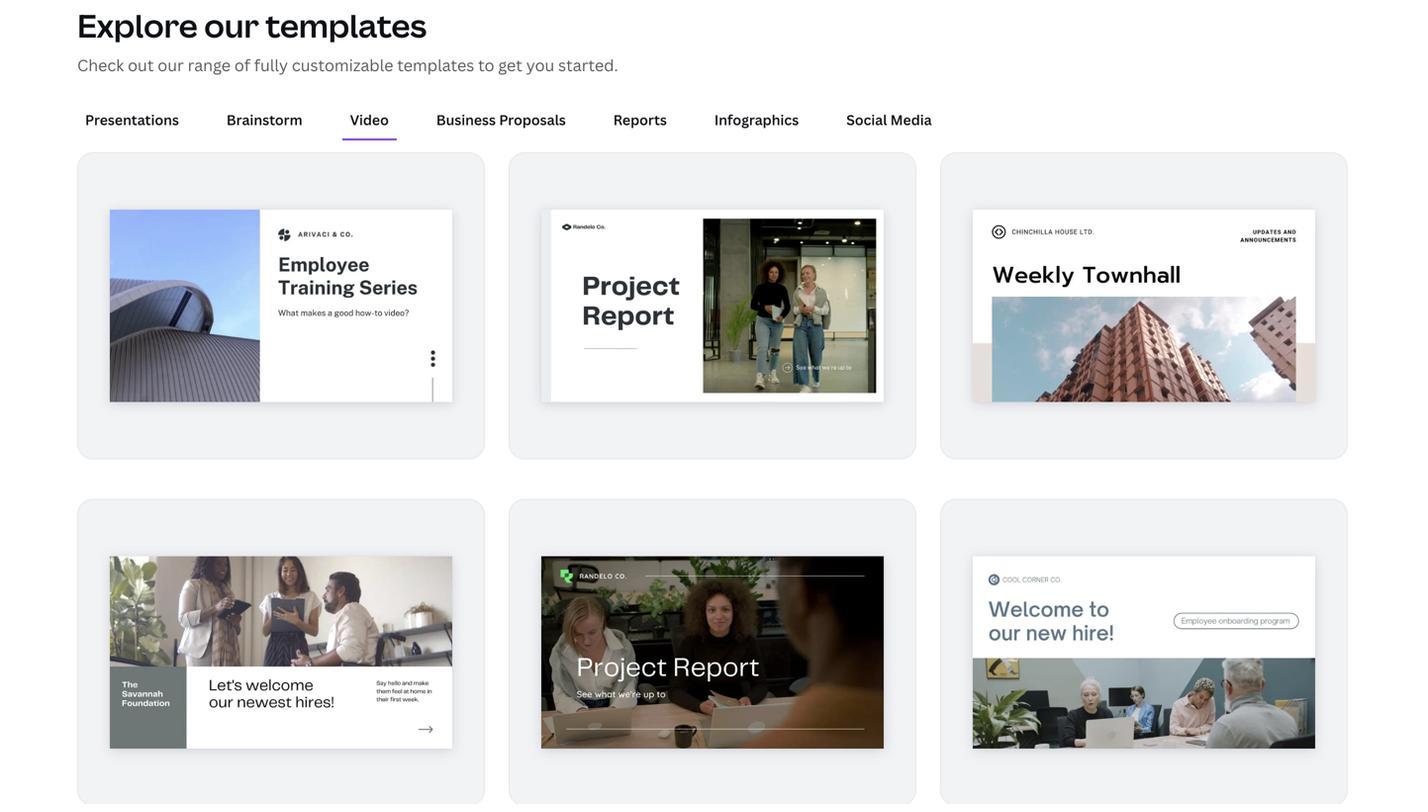 Task type: vqa. For each thing, say whether or not it's contained in the screenshot.
rightmost 1 of 7 link
no



Task type: locate. For each thing, give the bounding box(es) containing it.
brainstorm button
[[219, 101, 310, 139]]

reports button
[[606, 101, 675, 139]]

infographics
[[715, 110, 799, 129]]

our
[[204, 4, 259, 47], [158, 54, 184, 76]]

0 vertical spatial our
[[204, 4, 259, 47]]

presentations
[[85, 110, 179, 129]]

media
[[891, 110, 932, 129]]

templates
[[266, 4, 427, 47], [397, 54, 474, 76]]

white simple professional light training/how-to video image
[[110, 210, 452, 403]]

0 horizontal spatial our
[[158, 54, 184, 76]]

white blue simple professional light onboarding video image
[[973, 557, 1316, 750]]

1 vertical spatial templates
[[397, 54, 474, 76]]

our up of
[[204, 4, 259, 47]]

business
[[436, 110, 496, 129]]

our right out
[[158, 54, 184, 76]]

to
[[478, 54, 494, 76]]

templates up the customizable
[[266, 4, 427, 47]]

social
[[847, 110, 887, 129]]

explore our templates check out our range of fully customizable templates to get you started.
[[77, 4, 618, 76]]

of
[[234, 54, 250, 76]]

project report video in white grey corporate geometric style image
[[541, 210, 884, 403]]

templates left to
[[397, 54, 474, 76]]

customizable
[[292, 54, 393, 76]]



Task type: describe. For each thing, give the bounding box(es) containing it.
reports
[[614, 110, 667, 129]]

video button
[[342, 101, 397, 139]]

brainstorm
[[227, 110, 303, 129]]

get
[[498, 54, 523, 76]]

1 horizontal spatial our
[[204, 4, 259, 47]]

white and taupe pink simple professional light announcement/update video image
[[973, 210, 1316, 403]]

project report video in green black bold style image
[[541, 557, 884, 750]]

range
[[188, 54, 231, 76]]

video
[[350, 110, 389, 129]]

0 vertical spatial templates
[[266, 4, 427, 47]]

1 vertical spatial our
[[158, 54, 184, 76]]

social media button
[[839, 101, 940, 139]]

started.
[[558, 54, 618, 76]]

green white simple professional light new employees video image
[[110, 557, 452, 750]]

explore
[[77, 4, 198, 47]]

check
[[77, 54, 124, 76]]

infographics button
[[707, 101, 807, 139]]

out
[[128, 54, 154, 76]]

proposals
[[499, 110, 566, 129]]

presentations button
[[77, 101, 187, 139]]

business proposals button
[[428, 101, 574, 139]]

fully
[[254, 54, 288, 76]]

you
[[526, 54, 555, 76]]

business proposals
[[436, 110, 566, 129]]

social media
[[847, 110, 932, 129]]



